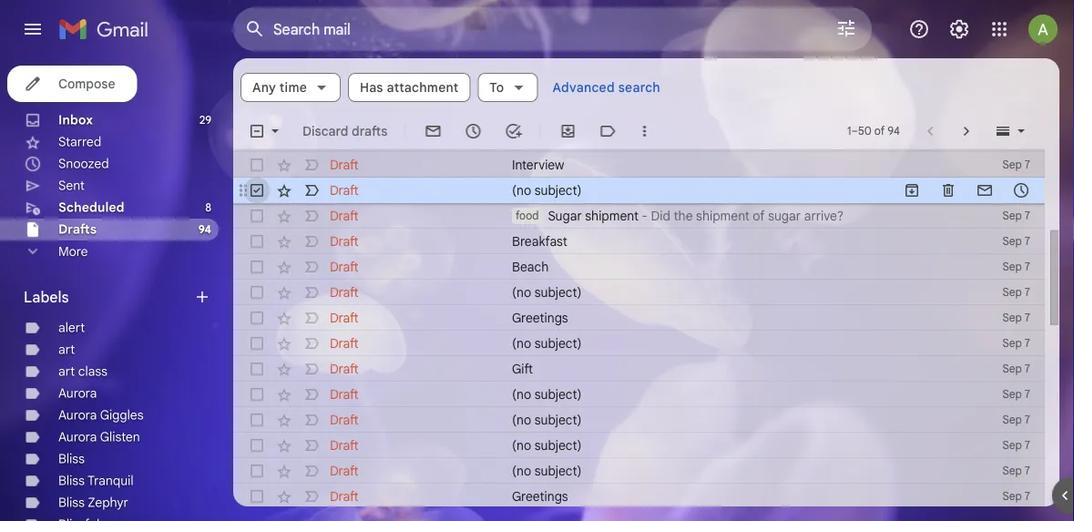 Task type: locate. For each thing, give the bounding box(es) containing it.
12 draft from the top
[[330, 438, 359, 454]]

aurora down aurora link
[[58, 407, 97, 423]]

6 draft from the top
[[330, 284, 359, 300]]

10 7 from the top
[[1025, 413, 1031, 427]]

1 row from the top
[[233, 127, 1046, 152]]

art for art link
[[58, 342, 75, 358]]

(no subject)
[[512, 182, 582, 198], [512, 284, 582, 300], [512, 335, 582, 351], [512, 387, 582, 402], [512, 412, 582, 428], [512, 438, 582, 454], [512, 463, 582, 479]]

7 for 11th row from the bottom of the page
[[1025, 235, 1031, 248]]

1 (no subject) link from the top
[[512, 181, 885, 200]]

alert
[[58, 320, 85, 336]]

glisten
[[100, 429, 140, 445]]

2 (no subject) from the top
[[512, 284, 582, 300]]

1 vertical spatial aurora
[[58, 407, 97, 423]]

has
[[360, 79, 384, 95]]

6 subject) from the top
[[535, 438, 582, 454]]

3 aurora from the top
[[58, 429, 97, 445]]

7 for 14th row
[[1025, 464, 1031, 478]]

1 vertical spatial bliss
[[58, 473, 85, 489]]

subject) for (no subject) link for 9th row from the top
[[535, 335, 582, 351]]

6 sep 7 from the top
[[1003, 311, 1031, 325]]

aurora giggles link
[[58, 407, 144, 423]]

5 subject) from the top
[[535, 412, 582, 428]]

sugar
[[769, 208, 801, 224]]

art down art link
[[58, 364, 75, 380]]

3 sep from the top
[[1003, 235, 1023, 248]]

discard drafts button
[[295, 115, 395, 148]]

main content containing any time
[[233, 58, 1060, 510]]

greetings link
[[512, 309, 945, 327], [512, 488, 945, 506]]

6 sep from the top
[[1003, 311, 1023, 325]]

aurora giggles
[[58, 407, 144, 423]]

4 (no subject) link from the top
[[512, 386, 945, 404]]

breakfast
[[512, 233, 568, 249]]

2 art from the top
[[58, 364, 75, 380]]

1 horizontal spatial shipment
[[697, 208, 750, 224]]

drafts link
[[58, 222, 97, 237]]

7
[[1025, 158, 1031, 172], [1025, 209, 1031, 223], [1025, 235, 1031, 248], [1025, 260, 1031, 274], [1025, 286, 1031, 299], [1025, 311, 1031, 325], [1025, 337, 1031, 351], [1025, 362, 1031, 376], [1025, 388, 1031, 402], [1025, 413, 1031, 427], [1025, 439, 1031, 453], [1025, 464, 1031, 478], [1025, 490, 1031, 504]]

to
[[490, 79, 505, 95]]

2 sep from the top
[[1003, 209, 1023, 223]]

3 7 from the top
[[1025, 235, 1031, 248]]

0 horizontal spatial shipment
[[586, 208, 639, 224]]

(no subject) link for 13th row from the top
[[512, 437, 945, 455]]

11 sep from the top
[[1003, 439, 1023, 453]]

sep 7 for 14th row from the bottom
[[1003, 158, 1031, 172]]

3 (no subject) link from the top
[[512, 335, 945, 353]]

sep 7 for 8th row from the top of the page
[[1003, 311, 1031, 325]]

sep
[[1003, 158, 1023, 172], [1003, 209, 1023, 223], [1003, 235, 1023, 248], [1003, 260, 1023, 274], [1003, 286, 1023, 299], [1003, 311, 1023, 325], [1003, 337, 1023, 351], [1003, 362, 1023, 376], [1003, 388, 1023, 402], [1003, 413, 1023, 427], [1003, 439, 1023, 453], [1003, 464, 1023, 478], [1003, 490, 1023, 504]]

attachment
[[387, 79, 459, 95]]

compose
[[58, 76, 115, 92]]

12 sep 7 from the top
[[1003, 464, 1031, 478]]

bliss
[[58, 451, 85, 467], [58, 473, 85, 489], [58, 495, 85, 511]]

0 vertical spatial bliss
[[58, 451, 85, 467]]

2 draft from the top
[[330, 182, 359, 198]]

7 (no subject) from the top
[[512, 463, 582, 479]]

bliss for bliss zephyr
[[58, 495, 85, 511]]

gift
[[512, 361, 533, 377]]

2 vertical spatial bliss
[[58, 495, 85, 511]]

(no
[[512, 182, 532, 198], [512, 284, 532, 300], [512, 335, 532, 351], [512, 387, 532, 402], [512, 412, 532, 428], [512, 438, 532, 454], [512, 463, 532, 479]]

sep 7 for 15th row from the top
[[1003, 490, 1031, 504]]

2 greetings link from the top
[[512, 488, 945, 506]]

1 vertical spatial greetings
[[512, 489, 569, 505]]

2 bliss from the top
[[58, 473, 85, 489]]

7 for 11th row from the top
[[1025, 388, 1031, 402]]

4 subject) from the top
[[535, 387, 582, 402]]

7 7 from the top
[[1025, 337, 1031, 351]]

of
[[753, 208, 765, 224]]

11 7 from the top
[[1025, 439, 1031, 453]]

6 7 from the top
[[1025, 311, 1031, 325]]

2 (no subject) link from the top
[[512, 284, 945, 302]]

bliss zephyr link
[[58, 495, 128, 511]]

2 (no from the top
[[512, 284, 532, 300]]

did
[[651, 208, 671, 224]]

7 for 12th row from the top of the page
[[1025, 413, 1031, 427]]

any time button
[[241, 73, 341, 102]]

6 (no subject) link from the top
[[512, 437, 945, 455]]

sep 7 for 9th row from the bottom
[[1003, 286, 1031, 299]]

sep 7 for 11th row from the bottom of the page
[[1003, 235, 1031, 248]]

sep for 12th row from the top of the page
[[1003, 413, 1023, 427]]

bliss tranquil
[[58, 473, 134, 489]]

draft
[[330, 157, 359, 173], [330, 182, 359, 198], [330, 208, 359, 224], [330, 233, 359, 249], [330, 259, 359, 275], [330, 284, 359, 300], [330, 310, 359, 326], [330, 335, 359, 351], [330, 361, 359, 377], [330, 387, 359, 402], [330, 412, 359, 428], [330, 438, 359, 454], [330, 463, 359, 479], [330, 489, 359, 505]]

1 vertical spatial greetings link
[[512, 488, 945, 506]]

scheduled
[[58, 200, 125, 216]]

shipment up breakfast "link"
[[697, 208, 750, 224]]

1 vertical spatial art
[[58, 364, 75, 380]]

aurora down 'art class' link
[[58, 386, 97, 402]]

time
[[280, 79, 307, 95]]

12 sep from the top
[[1003, 464, 1023, 478]]

3 (no subject) from the top
[[512, 335, 582, 351]]

discard drafts
[[303, 123, 388, 139]]

3 subject) from the top
[[535, 335, 582, 351]]

zephyr
[[88, 495, 128, 511]]

4 sep from the top
[[1003, 260, 1023, 274]]

(no subject) for (no subject) link related to 13th row from the top
[[512, 438, 582, 454]]

6 (no subject) from the top
[[512, 438, 582, 454]]

2 7 from the top
[[1025, 209, 1031, 223]]

13 7 from the top
[[1025, 490, 1031, 504]]

subject) for (no subject) link corresponding to 14th row
[[535, 463, 582, 479]]

5 7 from the top
[[1025, 286, 1031, 299]]

greetings for 1st greetings link from the top
[[512, 310, 569, 326]]

2 greetings from the top
[[512, 489, 569, 505]]

7 for 14th row from the bottom
[[1025, 158, 1031, 172]]

1 greetings from the top
[[512, 310, 569, 326]]

(no subject) link for 11th row from the top
[[512, 386, 945, 404]]

aurora
[[58, 386, 97, 402], [58, 407, 97, 423], [58, 429, 97, 445]]

5 sep 7 from the top
[[1003, 286, 1031, 299]]

3 draft from the top
[[330, 208, 359, 224]]

7 sep 7 from the top
[[1003, 337, 1031, 351]]

has attachment
[[360, 79, 459, 95]]

main content
[[233, 58, 1060, 510]]

1 subject) from the top
[[535, 182, 582, 198]]

0 vertical spatial aurora
[[58, 386, 97, 402]]

2 subject) from the top
[[535, 284, 582, 300]]

(no subject) link for 14th row
[[512, 462, 945, 480]]

1 (no from the top
[[512, 182, 532, 198]]

snoozed
[[58, 156, 109, 172]]

11 sep 7 from the top
[[1003, 439, 1031, 453]]

aurora for aurora giggles
[[58, 407, 97, 423]]

bliss link
[[58, 451, 85, 467]]

sep for 14th row from the bottom
[[1003, 158, 1023, 172]]

4 (no from the top
[[512, 387, 532, 402]]

sep 7 for 11th row from the top
[[1003, 388, 1031, 402]]

subject) for 9th row from the bottom (no subject) link
[[535, 284, 582, 300]]

2 sep 7 from the top
[[1003, 209, 1031, 223]]

7 for 9th row from the bottom
[[1025, 286, 1031, 299]]

(no subject) for (no subject) link corresponding to 12th row from the top of the page
[[512, 412, 582, 428]]

aurora glisten link
[[58, 429, 140, 445]]

(no subject) for 11th row from the top (no subject) link
[[512, 387, 582, 402]]

sep 7 for 12th row from the top of the page
[[1003, 413, 1031, 427]]

toggle split pane mode image
[[995, 122, 1013, 140]]

aurora for aurora glisten
[[58, 429, 97, 445]]

sep 7 for 14th row
[[1003, 464, 1031, 478]]

art
[[58, 342, 75, 358], [58, 364, 75, 380]]

1 shipment from the left
[[586, 208, 639, 224]]

row
[[233, 127, 1046, 152], [233, 152, 1046, 178], [233, 178, 1046, 203], [233, 203, 1046, 229], [233, 229, 1046, 254], [233, 254, 1046, 280], [233, 280, 1046, 305], [233, 305, 1046, 331], [233, 331, 1046, 356], [233, 356, 1046, 382], [233, 382, 1046, 407], [233, 407, 1046, 433], [233, 433, 1046, 459], [233, 459, 1046, 484], [233, 484, 1046, 510]]

(no subject) link for 12th row from the top of the page
[[512, 411, 945, 429]]

2 aurora from the top
[[58, 407, 97, 423]]

7 for 8th row from the top of the page
[[1025, 311, 1031, 325]]

advanced
[[553, 79, 615, 95]]

8 draft from the top
[[330, 335, 359, 351]]

food sugar shipment - did the shipment of sugar arrive?
[[516, 208, 844, 224]]

sep for 10th row from the top of the page
[[1003, 362, 1023, 376]]

sep 7
[[1003, 158, 1031, 172], [1003, 209, 1031, 223], [1003, 235, 1031, 248], [1003, 260, 1031, 274], [1003, 286, 1031, 299], [1003, 311, 1031, 325], [1003, 337, 1031, 351], [1003, 362, 1031, 376], [1003, 388, 1031, 402], [1003, 413, 1031, 427], [1003, 439, 1031, 453], [1003, 464, 1031, 478], [1003, 490, 1031, 504]]

9 7 from the top
[[1025, 388, 1031, 402]]

0 vertical spatial greetings link
[[512, 309, 945, 327]]

starred link
[[58, 134, 101, 150]]

art class link
[[58, 364, 108, 380]]

snooze image
[[464, 122, 482, 140]]

7 (no from the top
[[512, 463, 532, 479]]

tranquil
[[88, 473, 134, 489]]

interview link
[[512, 156, 945, 174]]

1 (no subject) from the top
[[512, 182, 582, 198]]

0 vertical spatial greetings
[[512, 310, 569, 326]]

4 sep 7 from the top
[[1003, 260, 1031, 274]]

sep 7 for 10th row from the bottom
[[1003, 260, 1031, 274]]

None search field
[[233, 7, 872, 51]]

sep 7 for 12th row from the bottom
[[1003, 209, 1031, 223]]

7 draft from the top
[[330, 310, 359, 326]]

aurora up "bliss" link at the bottom left of the page
[[58, 429, 97, 445]]

(no subject) link for 13th row from the bottom of the page
[[512, 181, 885, 200]]

gmail image
[[58, 11, 158, 47]]

1 aurora from the top
[[58, 386, 97, 402]]

sep for 12th row from the bottom
[[1003, 209, 1023, 223]]

bliss zephyr
[[58, 495, 128, 511]]

4 (no subject) from the top
[[512, 387, 582, 402]]

4 7 from the top
[[1025, 260, 1031, 274]]

bliss for bliss tranquil
[[58, 473, 85, 489]]

shipment
[[586, 208, 639, 224], [697, 208, 750, 224]]

7 subject) from the top
[[535, 463, 582, 479]]

1 sep 7 from the top
[[1003, 158, 1031, 172]]

art down alert link
[[58, 342, 75, 358]]

9 sep from the top
[[1003, 388, 1023, 402]]

2 vertical spatial aurora
[[58, 429, 97, 445]]

giggles
[[100, 407, 144, 423]]

inbox
[[58, 112, 93, 128]]

mark as unread image
[[424, 122, 442, 140]]

settings image
[[949, 18, 971, 40]]

bliss down bliss tranquil
[[58, 495, 85, 511]]

subject) for (no subject) link corresponding to 12th row from the top of the page
[[535, 412, 582, 428]]

6 (no from the top
[[512, 438, 532, 454]]

starred
[[58, 134, 101, 150]]

bliss for "bliss" link at the bottom left of the page
[[58, 451, 85, 467]]

12 7 from the top
[[1025, 464, 1031, 478]]

gift link
[[512, 360, 945, 378]]

0 vertical spatial art
[[58, 342, 75, 358]]

any
[[253, 79, 276, 95]]

bliss up bliss tranquil link
[[58, 451, 85, 467]]

3 (no from the top
[[512, 335, 532, 351]]

advanced search button
[[546, 71, 668, 104]]

more
[[58, 244, 88, 260]]

shipment left -
[[586, 208, 639, 224]]

Search mail text field
[[273, 20, 785, 38]]

aurora link
[[58, 386, 97, 402]]

greetings
[[512, 310, 569, 326], [512, 489, 569, 505]]

8 sep from the top
[[1003, 362, 1023, 376]]

10 sep from the top
[[1003, 413, 1023, 427]]

bliss down "bliss" link at the bottom left of the page
[[58, 473, 85, 489]]

7 sep from the top
[[1003, 337, 1023, 351]]

snoozed link
[[58, 156, 109, 172]]

4 row from the top
[[233, 203, 1046, 229]]

(no subject) link
[[512, 181, 885, 200], [512, 284, 945, 302], [512, 335, 945, 353], [512, 386, 945, 404], [512, 411, 945, 429], [512, 437, 945, 455], [512, 462, 945, 480]]

sep 7 for 9th row from the top
[[1003, 337, 1031, 351]]

3 sep 7 from the top
[[1003, 235, 1031, 248]]

8 7 from the top
[[1025, 362, 1031, 376]]

5 sep from the top
[[1003, 286, 1023, 299]]

subject)
[[535, 182, 582, 198], [535, 284, 582, 300], [535, 335, 582, 351], [535, 387, 582, 402], [535, 412, 582, 428], [535, 438, 582, 454], [535, 463, 582, 479]]

1 art from the top
[[58, 342, 75, 358]]

subject) for 11th row from the top (no subject) link
[[535, 387, 582, 402]]

13 sep 7 from the top
[[1003, 490, 1031, 504]]

inbox link
[[58, 112, 93, 128]]

10 draft from the top
[[330, 387, 359, 402]]

5 (no subject) from the top
[[512, 412, 582, 428]]

sep for 14th row
[[1003, 464, 1023, 478]]

scheduled link
[[58, 200, 125, 216]]

more button
[[0, 241, 219, 263]]

labels
[[24, 288, 69, 306]]

1 sep from the top
[[1003, 158, 1023, 172]]

1 7 from the top
[[1025, 158, 1031, 172]]

toolbar
[[894, 181, 1040, 200]]

(no subject) for (no subject) link corresponding to 14th row
[[512, 463, 582, 479]]

7 (no subject) link from the top
[[512, 462, 945, 480]]

None checkbox
[[248, 122, 266, 140], [248, 258, 266, 276], [248, 309, 266, 327], [248, 360, 266, 378], [248, 437, 266, 455], [248, 462, 266, 480], [248, 488, 266, 506], [248, 122, 266, 140], [248, 258, 266, 276], [248, 309, 266, 327], [248, 360, 266, 378], [248, 437, 266, 455], [248, 462, 266, 480], [248, 488, 266, 506]]

None checkbox
[[248, 156, 266, 174], [248, 181, 266, 200], [248, 207, 266, 225], [248, 232, 266, 251], [248, 284, 266, 302], [248, 335, 266, 353], [248, 386, 266, 404], [248, 411, 266, 429], [248, 156, 266, 174], [248, 181, 266, 200], [248, 207, 266, 225], [248, 232, 266, 251], [248, 284, 266, 302], [248, 335, 266, 353], [248, 386, 266, 404], [248, 411, 266, 429]]

main menu image
[[22, 18, 44, 40]]

breakfast link
[[512, 232, 945, 251]]

sep for 10th row from the bottom
[[1003, 260, 1023, 274]]

advanced search options image
[[829, 10, 865, 46]]

9 sep 7 from the top
[[1003, 388, 1031, 402]]



Task type: vqa. For each thing, say whether or not it's contained in the screenshot.
14th row from the top
yes



Task type: describe. For each thing, give the bounding box(es) containing it.
(no subject) for (no subject) link for 13th row from the bottom of the page
[[512, 182, 582, 198]]

move to inbox image
[[559, 122, 577, 140]]

add to tasks image
[[504, 122, 523, 140]]

aurora glisten
[[58, 429, 140, 445]]

8
[[205, 201, 211, 215]]

sep 7 for 13th row from the top
[[1003, 439, 1031, 453]]

(no for 9th row from the top
[[512, 335, 532, 351]]

bliss tranquil link
[[58, 473, 134, 489]]

7 row from the top
[[233, 280, 1046, 305]]

sep for 8th row from the top of the page
[[1003, 311, 1023, 325]]

7 for 13th row from the top
[[1025, 439, 1031, 453]]

9 draft from the top
[[330, 361, 359, 377]]

interview
[[512, 157, 565, 173]]

sep for 9th row from the bottom
[[1003, 286, 1023, 299]]

8 row from the top
[[233, 305, 1046, 331]]

(no for 14th row
[[512, 463, 532, 479]]

(no for 11th row from the top
[[512, 387, 532, 402]]

9 row from the top
[[233, 331, 1046, 356]]

drafts
[[58, 222, 97, 237]]

art for art class
[[58, 364, 75, 380]]

11 draft from the top
[[330, 412, 359, 428]]

12 row from the top
[[233, 407, 1046, 433]]

art link
[[58, 342, 75, 358]]

7 for 10th row from the top of the page
[[1025, 362, 1031, 376]]

advanced search
[[553, 79, 661, 95]]

sep for 9th row from the top
[[1003, 337, 1023, 351]]

3 row from the top
[[233, 178, 1046, 203]]

art class
[[58, 364, 108, 380]]

subject) for (no subject) link related to 13th row from the top
[[535, 438, 582, 454]]

(no for 13th row from the bottom of the page
[[512, 182, 532, 198]]

class
[[78, 364, 108, 380]]

beach link
[[512, 258, 945, 276]]

6 row from the top
[[233, 254, 1046, 280]]

sugar
[[548, 208, 582, 224]]

sent link
[[58, 178, 85, 194]]

to button
[[478, 73, 538, 102]]

-
[[642, 208, 648, 224]]

5 draft from the top
[[330, 259, 359, 275]]

7 for 10th row from the bottom
[[1025, 260, 1031, 274]]

94
[[199, 223, 211, 237]]

sep for 11th row from the top
[[1003, 388, 1023, 402]]

13 row from the top
[[233, 433, 1046, 459]]

any time
[[253, 79, 307, 95]]

5 row from the top
[[233, 229, 1046, 254]]

sep for 11th row from the bottom of the page
[[1003, 235, 1023, 248]]

alert link
[[58, 320, 85, 336]]

search
[[619, 79, 661, 95]]

compose button
[[7, 66, 137, 102]]

sep for 13th row from the top
[[1003, 439, 1023, 453]]

labels heading
[[24, 288, 193, 306]]

(no subject) for (no subject) link for 9th row from the top
[[512, 335, 582, 351]]

4 draft from the top
[[330, 233, 359, 249]]

greetings for 1st greetings link from the bottom of the page
[[512, 489, 569, 505]]

discard
[[303, 123, 349, 139]]

the
[[674, 208, 693, 224]]

older image
[[958, 122, 976, 140]]

13 draft from the top
[[330, 463, 359, 479]]

(no subject) for 9th row from the bottom (no subject) link
[[512, 284, 582, 300]]

food
[[516, 209, 539, 223]]

7 for 12th row from the bottom
[[1025, 209, 1031, 223]]

(no subject) link for 9th row from the top
[[512, 335, 945, 353]]

10 row from the top
[[233, 356, 1046, 382]]

29
[[200, 113, 211, 127]]

(no for 12th row from the top of the page
[[512, 412, 532, 428]]

sent
[[58, 178, 85, 194]]

aurora for aurora link
[[58, 386, 97, 402]]

beach
[[512, 259, 549, 275]]

1 draft from the top
[[330, 157, 359, 173]]

2 row from the top
[[233, 152, 1046, 178]]

2 shipment from the left
[[697, 208, 750, 224]]

(no subject) link for 9th row from the bottom
[[512, 284, 945, 302]]

(no for 9th row from the bottom
[[512, 284, 532, 300]]

sep 7 for 10th row from the top of the page
[[1003, 362, 1031, 376]]

drafts
[[352, 123, 388, 139]]

1 greetings link from the top
[[512, 309, 945, 327]]

arrive?
[[805, 208, 844, 224]]

14 draft from the top
[[330, 489, 359, 505]]

subject) for (no subject) link for 13th row from the bottom of the page
[[535, 182, 582, 198]]

7 for 9th row from the top
[[1025, 337, 1031, 351]]

7 for 15th row from the top
[[1025, 490, 1031, 504]]

has attachment button
[[348, 73, 471, 102]]

14 row from the top
[[233, 459, 1046, 484]]

(no for 13th row from the top
[[512, 438, 532, 454]]

search mail image
[[239, 13, 272, 46]]

sep for 15th row from the top
[[1003, 490, 1023, 504]]

labels navigation
[[0, 58, 233, 521]]

11 row from the top
[[233, 382, 1046, 407]]

15 row from the top
[[233, 484, 1046, 510]]



